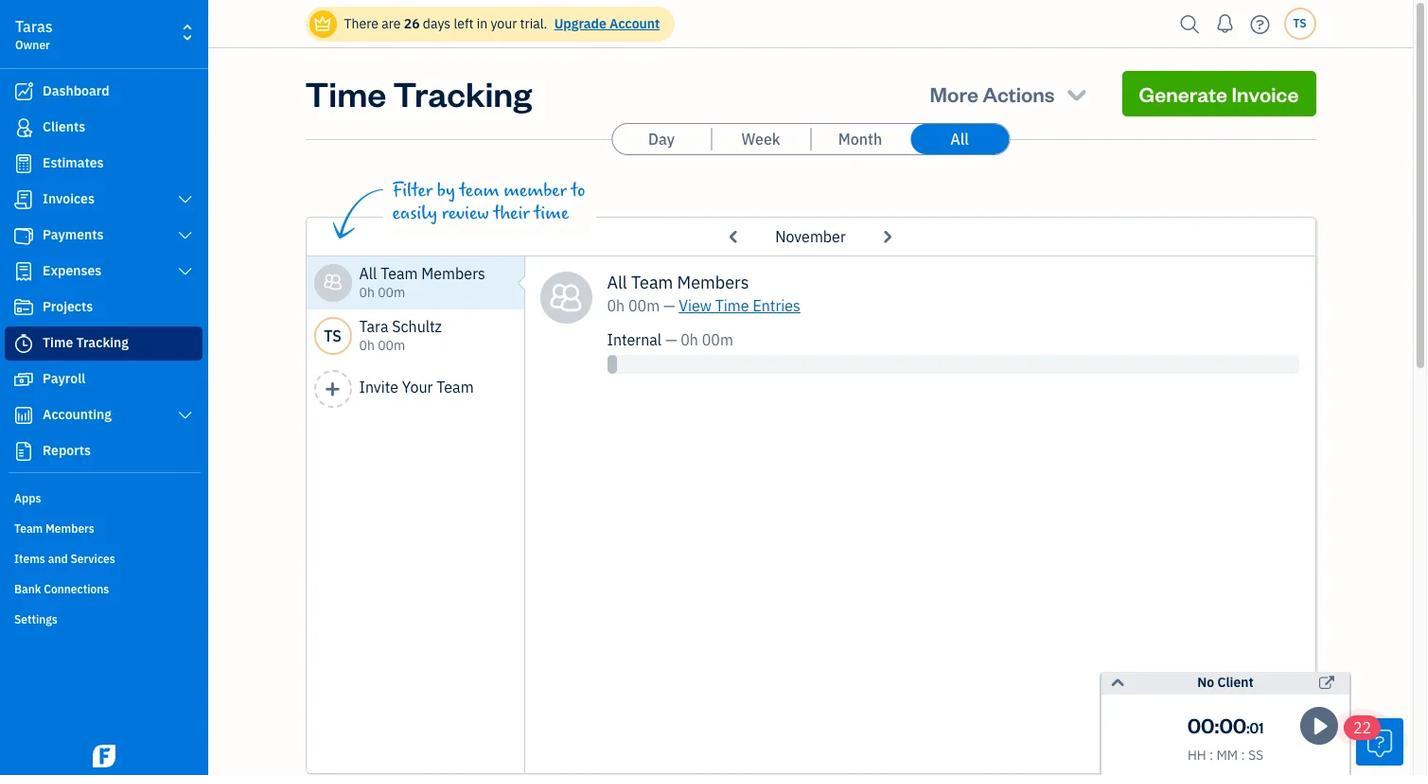 Task type: locate. For each thing, give the bounding box(es) containing it.
tracking inside main element
[[76, 334, 129, 351]]

00m up tara
[[378, 284, 405, 301]]

00m
[[378, 284, 405, 301], [629, 296, 660, 315], [702, 330, 734, 349], [378, 337, 405, 354]]

: right hh
[[1210, 747, 1214, 764]]

left
[[454, 15, 474, 32]]

expenses
[[43, 262, 102, 279]]

0 horizontal spatial time tracking
[[43, 334, 129, 351]]

0 vertical spatial —
[[664, 296, 676, 315]]

ts right go to help image
[[1294, 16, 1307, 30]]

no client
[[1198, 674, 1254, 691]]

time inside main element
[[43, 334, 73, 351]]

all for all team members 0h 00m
[[359, 264, 377, 283]]

—
[[664, 296, 676, 315], [666, 330, 677, 349]]

all team members 0h 00m
[[359, 264, 486, 301]]

project image
[[12, 298, 35, 317]]

team down apps
[[14, 522, 43, 536]]

2 chevron large down image from the top
[[177, 264, 194, 279]]

1 horizontal spatial all
[[607, 272, 628, 294]]

0 horizontal spatial time
[[43, 334, 73, 351]]

apps
[[14, 491, 41, 506]]

view time entries button
[[679, 294, 801, 317]]

1 vertical spatial chevron large down image
[[177, 408, 194, 423]]

dashboard link
[[5, 75, 203, 109]]

time inside all team members 0h 00m — view time entries
[[716, 296, 750, 315]]

team
[[381, 264, 418, 283], [632, 272, 674, 294], [437, 378, 474, 397], [14, 522, 43, 536]]

ss
[[1249, 747, 1264, 764]]

all for all team members 0h 00m — view time entries
[[607, 272, 628, 294]]

estimates
[[43, 154, 104, 171]]

resume timer image
[[1308, 715, 1334, 738]]

chevron large down image inside payments link
[[177, 228, 194, 243]]

all right users image
[[359, 264, 377, 283]]

chevron large down image down invoices link
[[177, 228, 194, 243]]

1 chevron large down image from the top
[[177, 228, 194, 243]]

0 horizontal spatial tracking
[[76, 334, 129, 351]]

more actions
[[930, 80, 1055, 107]]

chevron large down image up reports link
[[177, 408, 194, 423]]

payroll link
[[5, 363, 203, 397]]

invoice image
[[12, 190, 35, 209]]

00m down tara
[[378, 337, 405, 354]]

previous month image
[[722, 222, 747, 252]]

connections
[[44, 582, 109, 597]]

time tracking inside main element
[[43, 334, 129, 351]]

time tracking link
[[5, 327, 203, 361]]

and
[[48, 552, 68, 566]]

all down "more"
[[951, 130, 969, 149]]

members inside all team members 0h 00m
[[422, 264, 486, 283]]

0h up tara
[[359, 284, 375, 301]]

0 horizontal spatial ts
[[324, 327, 342, 346]]

no
[[1198, 674, 1215, 691]]

ts left tara
[[324, 327, 342, 346]]

: up ss
[[1247, 720, 1250, 738]]

chevron large down image inside invoices link
[[177, 192, 194, 207]]

internal
[[607, 330, 662, 349]]

all inside all team members 0h 00m — view time entries
[[607, 272, 628, 294]]

chevron large down image up payments link on the top
[[177, 192, 194, 207]]

00 up hh
[[1188, 712, 1215, 739]]

projects
[[43, 298, 93, 315]]

0h
[[359, 284, 375, 301], [607, 296, 625, 315], [681, 330, 699, 349], [359, 337, 375, 354]]

1 horizontal spatial tracking
[[393, 71, 532, 116]]

estimate image
[[12, 154, 35, 173]]

payments link
[[5, 219, 203, 253]]

settings
[[14, 613, 58, 627]]

report image
[[12, 442, 35, 461]]

all link
[[911, 124, 1009, 154]]

00
[[1188, 712, 1215, 739], [1220, 712, 1247, 739]]

chevron large down image for expenses
[[177, 264, 194, 279]]

00m up internal
[[629, 296, 660, 315]]

chevron large down image up projects link
[[177, 264, 194, 279]]

1 horizontal spatial members
[[422, 264, 486, 283]]

time
[[534, 203, 569, 224]]

team up internal
[[632, 272, 674, 294]]

chevron large down image inside accounting link
[[177, 408, 194, 423]]

week link
[[712, 124, 811, 154]]

chevron large down image inside the expenses link
[[177, 264, 194, 279]]

items and services link
[[5, 544, 203, 573]]

time tracking
[[305, 71, 532, 116], [43, 334, 129, 351]]

users image
[[323, 272, 343, 294]]

all up internal
[[607, 272, 628, 294]]

0h up internal
[[607, 296, 625, 315]]

00m inside the tara schultz 0h 00m
[[378, 337, 405, 354]]

dashboard
[[43, 82, 110, 99]]

members for all team members 0h 00m
[[422, 264, 486, 283]]

tracking
[[393, 71, 532, 116], [76, 334, 129, 351]]

chevron large down image
[[177, 228, 194, 243], [177, 264, 194, 279]]

view
[[679, 296, 712, 315]]

all inside all team members 0h 00m
[[359, 264, 377, 283]]

members inside all team members 0h 00m — view time entries
[[678, 272, 749, 294]]

tracking down projects link
[[76, 334, 129, 351]]

tracking down left
[[393, 71, 532, 116]]

0 vertical spatial chevron large down image
[[177, 192, 194, 207]]

team members
[[14, 522, 95, 536]]

generate invoice button
[[1123, 71, 1317, 116]]

members up view
[[678, 272, 749, 294]]

projects link
[[5, 291, 203, 325]]

1 vertical spatial chevron large down image
[[177, 264, 194, 279]]

0 horizontal spatial 00
[[1188, 712, 1215, 739]]

1 vertical spatial time
[[716, 296, 750, 315]]

22 button
[[1345, 716, 1404, 766]]

more actions button
[[913, 71, 1107, 116]]

chevron large down image
[[177, 192, 194, 207], [177, 408, 194, 423]]

2 horizontal spatial time
[[716, 296, 750, 315]]

team inside button
[[437, 378, 474, 397]]

items and services
[[14, 552, 115, 566]]

0 horizontal spatial members
[[46, 522, 95, 536]]

0 horizontal spatial all
[[359, 264, 377, 283]]

1 vertical spatial time tracking
[[43, 334, 129, 351]]

1 horizontal spatial time
[[305, 71, 387, 116]]

0 vertical spatial chevron large down image
[[177, 228, 194, 243]]

1 vertical spatial tracking
[[76, 334, 129, 351]]

time right view
[[716, 296, 750, 315]]

all inside 'link'
[[951, 130, 969, 149]]

invite
[[359, 378, 399, 397]]

0h down tara
[[359, 337, 375, 354]]

all team members 0h 00m — view time entries
[[607, 272, 801, 315]]

2 horizontal spatial all
[[951, 130, 969, 149]]

0h down view
[[681, 330, 699, 349]]

00 left 01
[[1220, 712, 1247, 739]]

days
[[423, 15, 451, 32]]

1 horizontal spatial 00
[[1220, 712, 1247, 739]]

time tracking down projects link
[[43, 334, 129, 351]]

0 vertical spatial tracking
[[393, 71, 532, 116]]

payment image
[[12, 226, 35, 245]]

2 chevron large down image from the top
[[177, 408, 194, 423]]

more
[[930, 80, 979, 107]]

crown image
[[313, 14, 333, 34]]

members up items and services
[[46, 522, 95, 536]]

team right your
[[437, 378, 474, 397]]

2 vertical spatial time
[[43, 334, 73, 351]]

1 chevron large down image from the top
[[177, 192, 194, 207]]

team up schultz
[[381, 264, 418, 283]]

generate invoice
[[1140, 80, 1300, 107]]

:
[[1215, 712, 1220, 739], [1247, 720, 1250, 738], [1210, 747, 1214, 764], [1242, 747, 1246, 764]]

your
[[491, 15, 517, 32]]

actions
[[983, 80, 1055, 107]]

team members link
[[5, 514, 203, 543]]

time right timer icon
[[43, 334, 73, 351]]

— right internal
[[666, 330, 677, 349]]

bank
[[14, 582, 41, 597]]

26
[[404, 15, 420, 32]]

expenses link
[[5, 255, 203, 289]]

members down review
[[422, 264, 486, 283]]

ts
[[1294, 16, 1307, 30], [324, 327, 342, 346]]

chevrondown image
[[1064, 80, 1090, 107]]

november
[[776, 227, 846, 246]]

2 horizontal spatial members
[[678, 272, 749, 294]]

next month image
[[875, 222, 900, 252]]

0 vertical spatial ts
[[1294, 16, 1307, 30]]

chart image
[[12, 406, 35, 425]]

0h inside all team members 0h 00m — view time entries
[[607, 296, 625, 315]]

expense image
[[12, 262, 35, 281]]

time tracking down 26
[[305, 71, 532, 116]]

0 vertical spatial time
[[305, 71, 387, 116]]

2 00 from the left
[[1220, 712, 1247, 739]]

1 00 from the left
[[1188, 712, 1215, 739]]

— left view
[[664, 296, 676, 315]]

month
[[839, 130, 883, 149]]

all
[[951, 130, 969, 149], [359, 264, 377, 283], [607, 272, 628, 294]]

1 horizontal spatial ts
[[1294, 16, 1307, 30]]

0 vertical spatial time tracking
[[305, 71, 532, 116]]

owner
[[15, 38, 50, 52]]

apps link
[[5, 484, 203, 512]]

time down there
[[305, 71, 387, 116]]

1 vertical spatial ts
[[324, 327, 342, 346]]

freshbooks image
[[89, 745, 119, 768]]

day
[[649, 130, 675, 149]]



Task type: vqa. For each thing, say whether or not it's contained in the screenshot.
the bottommost the to
no



Task type: describe. For each thing, give the bounding box(es) containing it.
chevron large down image for invoices
[[177, 192, 194, 207]]

services
[[71, 552, 115, 566]]

00m down view time entries button
[[702, 330, 734, 349]]

members inside 'team members' link
[[46, 522, 95, 536]]

team
[[460, 180, 500, 202]]

taras owner
[[15, 17, 53, 52]]

there are 26 days left in your trial. upgrade account
[[344, 15, 660, 32]]

reports
[[43, 442, 91, 459]]

tara schultz 0h 00m
[[359, 317, 442, 354]]

client image
[[12, 118, 35, 137]]

easily
[[393, 203, 438, 224]]

accounting link
[[5, 399, 203, 433]]

settings link
[[5, 605, 203, 634]]

00 : 00 : 01 hh : mm : ss
[[1188, 712, 1264, 764]]

taras
[[15, 17, 53, 36]]

generate
[[1140, 80, 1228, 107]]

day link
[[613, 124, 711, 154]]

team inside all team members 0h 00m — view time entries
[[632, 272, 674, 294]]

ts button
[[1285, 8, 1317, 40]]

invite your team
[[359, 378, 474, 397]]

1 vertical spatial —
[[666, 330, 677, 349]]

month link
[[812, 124, 910, 154]]

dashboard image
[[12, 82, 35, 101]]

plus image
[[324, 380, 342, 398]]

22
[[1354, 719, 1372, 738]]

upgrade account link
[[551, 15, 660, 32]]

estimates link
[[5, 147, 203, 181]]

main element
[[0, 0, 256, 776]]

: up 'mm'
[[1215, 712, 1220, 739]]

upgrade
[[555, 15, 607, 32]]

clients
[[43, 118, 85, 135]]

chevron large down image for payments
[[177, 228, 194, 243]]

tara
[[359, 317, 389, 336]]

notifications image
[[1211, 5, 1241, 43]]

bank connections
[[14, 582, 109, 597]]

team inside main element
[[14, 522, 43, 536]]

chevron large down image for accounting
[[177, 408, 194, 423]]

money image
[[12, 370, 35, 389]]

mm
[[1217, 747, 1239, 764]]

accounting
[[43, 406, 112, 423]]

timer image
[[12, 334, 35, 353]]

review
[[442, 203, 489, 224]]

schultz
[[392, 317, 442, 336]]

client
[[1218, 674, 1254, 691]]

— inside all team members 0h 00m — view time entries
[[664, 296, 676, 315]]

00m inside all team members 0h 00m — view time entries
[[629, 296, 660, 315]]

: left ss
[[1242, 747, 1246, 764]]

in
[[477, 15, 488, 32]]

filter by team member to easily review their time
[[393, 180, 586, 224]]

payroll
[[43, 370, 85, 387]]

01
[[1250, 720, 1264, 738]]

member
[[504, 180, 567, 202]]

items
[[14, 552, 45, 566]]

week
[[742, 130, 781, 149]]

payments
[[43, 226, 104, 243]]

00m inside all team members 0h 00m
[[378, 284, 405, 301]]

account
[[610, 15, 660, 32]]

team inside all team members 0h 00m
[[381, 264, 418, 283]]

are
[[382, 15, 401, 32]]

trial.
[[520, 15, 548, 32]]

by
[[437, 180, 455, 202]]

clients link
[[5, 111, 203, 145]]

invite your team button
[[306, 363, 525, 416]]

all for all
[[951, 130, 969, 149]]

go to help image
[[1246, 10, 1276, 38]]

bank connections link
[[5, 575, 203, 603]]

your
[[402, 378, 433, 397]]

entries
[[753, 296, 801, 315]]

internal — 0h 00m
[[607, 330, 734, 349]]

hh
[[1188, 747, 1207, 764]]

0h inside all team members 0h 00m
[[359, 284, 375, 301]]

1 horizontal spatial time tracking
[[305, 71, 532, 116]]

their
[[494, 203, 530, 224]]

ts inside dropdown button
[[1294, 16, 1307, 30]]

to
[[571, 180, 586, 202]]

0h inside the tara schultz 0h 00m
[[359, 337, 375, 354]]

resource center badge image
[[1357, 719, 1404, 766]]

invoices link
[[5, 183, 203, 217]]

expand timer details image
[[1110, 672, 1127, 695]]

open in new window image
[[1320, 672, 1335, 695]]

members for all team members 0h 00m — view time entries
[[678, 272, 749, 294]]

invoice
[[1232, 80, 1300, 107]]

there
[[344, 15, 379, 32]]

filter
[[393, 180, 433, 202]]

search image
[[1176, 10, 1206, 38]]

invoices
[[43, 190, 95, 207]]



